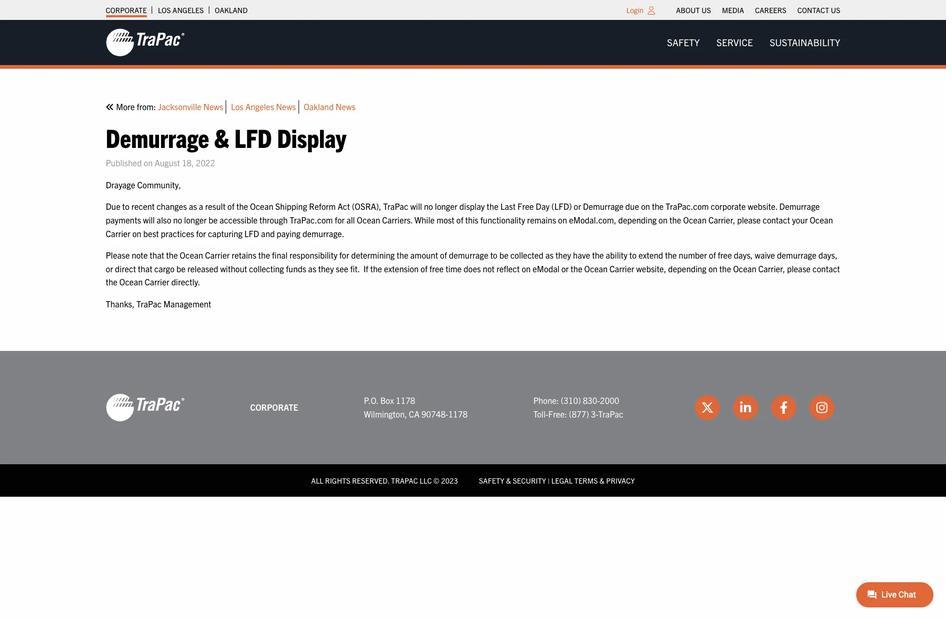 Task type: vqa. For each thing, say whether or not it's contained in the screenshot.
Long-
no



Task type: describe. For each thing, give the bounding box(es) containing it.
august
[[155, 158, 180, 168]]

carriers.
[[382, 215, 413, 225]]

emodal
[[533, 263, 560, 274]]

of left this
[[456, 215, 463, 225]]

1 days, from the left
[[734, 250, 753, 260]]

ocean right your
[[810, 215, 833, 225]]

1 vertical spatial trapac.com
[[290, 215, 333, 225]]

light image
[[648, 6, 655, 15]]

emodal.com,
[[569, 215, 616, 225]]

website,
[[636, 263, 666, 274]]

all rights reserved. trapac llc © 2023
[[311, 476, 458, 485]]

payments
[[106, 215, 141, 225]]

sustainability
[[770, 36, 840, 48]]

3 news from the left
[[336, 101, 356, 112]]

please inside please note that the ocean carrier retains the final responsibility for determining the amount of demurrage to be collected as they have the ability to extend the number of free days, waive demurrage days, or direct that cargo be released without collecting funds as they see fit.  if the extension of free time does not reflect on emodal or the ocean carrier website, depending on the ocean carrier, please contact the ocean carrier directly.
[[787, 263, 811, 274]]

(osra),
[[352, 201, 381, 212]]

demurrage.
[[302, 228, 344, 239]]

through
[[259, 215, 288, 225]]

us for about us
[[702, 5, 711, 15]]

about us
[[676, 5, 711, 15]]

privacy
[[606, 476, 635, 485]]

1 horizontal spatial or
[[561, 263, 569, 274]]

your
[[792, 215, 808, 225]]

los angeles
[[158, 5, 204, 15]]

los angeles news
[[231, 101, 296, 112]]

safety & security | legal terms & privacy
[[479, 476, 635, 485]]

& for security
[[506, 476, 511, 485]]

contact us link
[[797, 3, 840, 17]]

0 horizontal spatial free
[[430, 263, 444, 274]]

see
[[336, 263, 348, 274]]

careers
[[755, 5, 786, 15]]

corporate
[[711, 201, 746, 212]]

safety & security link
[[479, 476, 546, 485]]

safety for safety
[[667, 36, 700, 48]]

contact inside due to recent changes as a result of the ocean shipping reform act (osra), trapac will no longer display the last free day (lfd) or demurrage due on the trapac.com corporate website. demurrage payments will also no longer be accessible through trapac.com for all ocean carriers. while most of this functionality remains on emodal.com, depending on the ocean carrier, please contact your ocean carrier on best practices for capturing lfd and paying demurrage.
[[763, 215, 790, 225]]

changes
[[157, 201, 187, 212]]

thanks, trapac management
[[106, 299, 211, 309]]

1 vertical spatial as
[[545, 250, 554, 260]]

community,
[[137, 179, 181, 190]]

please note that the ocean carrier retains the final responsibility for determining the amount of demurrage to be collected as they have the ability to extend the number of free days, waive demurrage days, or direct that cargo be released without collecting funds as they see fit.  if the extension of free time does not reflect on emodal or the ocean carrier website, depending on the ocean carrier, please contact the ocean carrier directly.
[[106, 250, 840, 287]]

contact inside please note that the ocean carrier retains the final responsibility for determining the amount of demurrage to be collected as they have the ability to extend the number of free days, waive demurrage days, or direct that cargo be released without collecting funds as they see fit.  if the extension of free time does not reflect on emodal or the ocean carrier website, depending on the ocean carrier, please contact the ocean carrier directly.
[[813, 263, 840, 274]]

0 vertical spatial for
[[335, 215, 345, 225]]

1 vertical spatial they
[[318, 263, 334, 274]]

collected
[[510, 250, 544, 260]]

18,
[[182, 158, 194, 168]]

responsibility
[[290, 250, 337, 260]]

830-
[[583, 395, 600, 406]]

0 horizontal spatial no
[[173, 215, 182, 225]]

2 corporate image from the top
[[106, 393, 184, 422]]

for inside please note that the ocean carrier retains the final responsibility for determining the amount of demurrage to be collected as they have the ability to extend the number of free days, waive demurrage days, or direct that cargo be released without collecting funds as they see fit.  if the extension of free time does not reflect on emodal or the ocean carrier website, depending on the ocean carrier, please contact the ocean carrier directly.
[[339, 250, 349, 260]]

careers link
[[755, 3, 786, 17]]

of up time
[[440, 250, 447, 260]]

|
[[548, 476, 550, 485]]

collecting
[[249, 263, 284, 274]]

carrier down 'ability'
[[610, 263, 634, 274]]

carrier, inside please note that the ocean carrier retains the final responsibility for determining the amount of demurrage to be collected as they have the ability to extend the number of free days, waive demurrage days, or direct that cargo be released without collecting funds as they see fit.  if the extension of free time does not reflect on emodal or the ocean carrier website, depending on the ocean carrier, please contact the ocean carrier directly.
[[758, 263, 785, 274]]

media
[[722, 5, 744, 15]]

3-
[[591, 409, 598, 419]]

if
[[363, 263, 368, 274]]

(310)
[[561, 395, 581, 406]]

1 horizontal spatial 1178
[[448, 409, 468, 419]]

1 horizontal spatial free
[[718, 250, 732, 260]]

0 vertical spatial will
[[410, 201, 422, 212]]

los angeles link
[[158, 3, 204, 17]]

last
[[500, 201, 516, 212]]

demurrage & lfd display published on august 18, 2022
[[106, 121, 346, 168]]

0 vertical spatial they
[[556, 250, 571, 260]]

toll-
[[533, 409, 548, 419]]

capturing
[[208, 228, 243, 239]]

service link
[[708, 32, 761, 53]]

reform
[[309, 201, 336, 212]]

us for contact us
[[831, 5, 840, 15]]

more
[[116, 101, 135, 112]]

while
[[415, 215, 435, 225]]

2 horizontal spatial &
[[600, 476, 605, 485]]

rights
[[325, 476, 350, 485]]

menu bar containing safety
[[659, 32, 849, 53]]

contact
[[797, 5, 829, 15]]

angeles for los angeles
[[173, 5, 204, 15]]

be for determining
[[176, 263, 186, 274]]

all
[[347, 215, 355, 225]]

service
[[717, 36, 753, 48]]

as inside due to recent changes as a result of the ocean shipping reform act (osra), trapac will no longer display the last free day (lfd) or demurrage due on the trapac.com corporate website. demurrage payments will also no longer be accessible through trapac.com for all ocean carriers. while most of this functionality remains on emodal.com, depending on the ocean carrier, please contact your ocean carrier on best practices for capturing lfd and paying demurrage.
[[189, 201, 197, 212]]

©
[[433, 476, 439, 485]]

2 news from the left
[[276, 101, 296, 112]]

0 horizontal spatial will
[[143, 215, 155, 225]]

trapac inside due to recent changes as a result of the ocean shipping reform act (osra), trapac will no longer display the last free day (lfd) or demurrage due on the trapac.com corporate website. demurrage payments will also no longer be accessible through trapac.com for all ocean carriers. while most of this functionality remains on emodal.com, depending on the ocean carrier, please contact your ocean carrier on best practices for capturing lfd and paying demurrage.
[[383, 201, 408, 212]]

a
[[199, 201, 203, 212]]

oakland news link
[[304, 100, 356, 114]]

or inside due to recent changes as a result of the ocean shipping reform act (osra), trapac will no longer display the last free day (lfd) or demurrage due on the trapac.com corporate website. demurrage payments will also no longer be accessible through trapac.com for all ocean carriers. while most of this functionality remains on emodal.com, depending on the ocean carrier, please contact your ocean carrier on best practices for capturing lfd and paying demurrage.
[[574, 201, 581, 212]]

ocean up through
[[250, 201, 273, 212]]

lfd inside demurrage & lfd display published on august 18, 2022
[[234, 121, 272, 153]]

phone:
[[533, 395, 559, 406]]

extend
[[639, 250, 663, 260]]

remains
[[527, 215, 556, 225]]

amount
[[410, 250, 438, 260]]

oakland link
[[215, 3, 248, 17]]

without
[[220, 263, 247, 274]]

due
[[106, 201, 120, 212]]

all
[[311, 476, 323, 485]]

sustainability link
[[761, 32, 849, 53]]

p.o. box 1178 wilmington, ca 90748-1178
[[364, 395, 468, 419]]

display
[[459, 201, 485, 212]]

ocean down (osra),
[[357, 215, 380, 225]]

2 demurrage from the left
[[777, 250, 817, 260]]

carrier down cargo
[[145, 277, 169, 287]]

2 horizontal spatial be
[[499, 250, 508, 260]]

0 vertical spatial corporate
[[106, 5, 147, 15]]

trapac
[[391, 476, 418, 485]]

determining
[[351, 250, 395, 260]]

extension
[[384, 263, 419, 274]]

carrier up released
[[205, 250, 230, 260]]

0 vertical spatial no
[[424, 201, 433, 212]]

0 horizontal spatial or
[[106, 263, 113, 274]]

1 corporate image from the top
[[106, 28, 184, 57]]

footer containing p.o. box 1178
[[0, 351, 946, 497]]

accessible
[[220, 215, 258, 225]]

note
[[132, 250, 148, 260]]

also
[[157, 215, 171, 225]]

have
[[573, 250, 590, 260]]

1 horizontal spatial demurrage
[[583, 201, 623, 212]]

1 vertical spatial corporate
[[250, 402, 298, 412]]

jacksonville news link
[[158, 100, 226, 114]]

llc
[[420, 476, 432, 485]]

oakland for oakland
[[215, 5, 248, 15]]



Task type: locate. For each thing, give the bounding box(es) containing it.
1 demurrage from the left
[[449, 250, 488, 260]]

depending inside due to recent changes as a result of the ocean shipping reform act (osra), trapac will no longer display the last free day (lfd) or demurrage due on the trapac.com corporate website. demurrage payments will also no longer be accessible through trapac.com for all ocean carriers. while most of this functionality remains on emodal.com, depending on the ocean carrier, please contact your ocean carrier on best practices for capturing lfd and paying demurrage.
[[618, 215, 657, 225]]

menu bar down careers
[[659, 32, 849, 53]]

as up 'emodal'
[[545, 250, 554, 260]]

ability
[[606, 250, 628, 260]]

please down website.
[[737, 215, 761, 225]]

they
[[556, 250, 571, 260], [318, 263, 334, 274]]

demurrage up august
[[106, 121, 209, 153]]

1 vertical spatial no
[[173, 215, 182, 225]]

carrier down payments
[[106, 228, 130, 239]]

please
[[106, 250, 130, 260]]

1 horizontal spatial longer
[[435, 201, 458, 212]]

legal
[[551, 476, 573, 485]]

1 horizontal spatial trapac.com
[[666, 201, 709, 212]]

1 vertical spatial that
[[138, 263, 152, 274]]

lfd
[[234, 121, 272, 153], [244, 228, 259, 239]]

longer up most
[[435, 201, 458, 212]]

0 horizontal spatial trapac.com
[[290, 215, 333, 225]]

and
[[261, 228, 275, 239]]

lfd down 'los angeles news' at the top of page
[[234, 121, 272, 153]]

carrier,
[[708, 215, 735, 225], [758, 263, 785, 274]]

trapac inside phone: (310) 830-2000 toll-free: (877) 3-trapac
[[598, 409, 623, 419]]

0 horizontal spatial 1178
[[396, 395, 415, 406]]

0 vertical spatial menu bar
[[671, 3, 846, 17]]

1 horizontal spatial corporate
[[250, 402, 298, 412]]

1 horizontal spatial no
[[424, 201, 433, 212]]

1 vertical spatial corporate image
[[106, 393, 184, 422]]

0 horizontal spatial they
[[318, 263, 334, 274]]

they left see in the top of the page
[[318, 263, 334, 274]]

2 us from the left
[[831, 5, 840, 15]]

& up 2022
[[214, 121, 229, 153]]

wilmington,
[[364, 409, 407, 419]]

& left security
[[506, 476, 511, 485]]

on
[[144, 158, 153, 168], [641, 201, 650, 212], [558, 215, 567, 225], [659, 215, 668, 225], [132, 228, 141, 239], [522, 263, 531, 274], [709, 263, 718, 274]]

no up practices
[[173, 215, 182, 225]]

cargo
[[154, 263, 175, 274]]

2 horizontal spatial as
[[545, 250, 554, 260]]

on inside demurrage & lfd display published on august 18, 2022
[[144, 158, 153, 168]]

oakland news
[[304, 101, 356, 112]]

1 horizontal spatial oakland
[[304, 101, 334, 112]]

management
[[163, 299, 211, 309]]

1 vertical spatial longer
[[184, 215, 207, 225]]

for up see in the top of the page
[[339, 250, 349, 260]]

will
[[410, 201, 422, 212], [143, 215, 155, 225]]

will up while
[[410, 201, 422, 212]]

0 horizontal spatial contact
[[763, 215, 790, 225]]

0 horizontal spatial news
[[203, 101, 223, 112]]

to
[[122, 201, 129, 212], [490, 250, 497, 260], [629, 250, 637, 260]]

free
[[518, 201, 534, 212]]

will up best
[[143, 215, 155, 225]]

depending inside please note that the ocean carrier retains the final responsibility for determining the amount of demurrage to be collected as they have the ability to extend the number of free days, waive demurrage days, or direct that cargo be released without collecting funds as they see fit.  if the extension of free time does not reflect on emodal or the ocean carrier website, depending on the ocean carrier, please contact the ocean carrier directly.
[[668, 263, 707, 274]]

1 vertical spatial 1178
[[448, 409, 468, 419]]

1 news from the left
[[203, 101, 223, 112]]

1 vertical spatial safety
[[479, 476, 504, 485]]

angeles up demurrage & lfd display published on august 18, 2022
[[245, 101, 274, 112]]

2 vertical spatial trapac
[[598, 409, 623, 419]]

carrier inside due to recent changes as a result of the ocean shipping reform act (osra), trapac will no longer display the last free day (lfd) or demurrage due on the trapac.com corporate website. demurrage payments will also no longer be accessible through trapac.com for all ocean carriers. while most of this functionality remains on emodal.com, depending on the ocean carrier, please contact your ocean carrier on best practices for capturing lfd and paying demurrage.
[[106, 228, 130, 239]]

news
[[203, 101, 223, 112], [276, 101, 296, 112], [336, 101, 356, 112]]

oakland right los angeles link
[[215, 5, 248, 15]]

oakland inside demurrage & lfd display article
[[304, 101, 334, 112]]

1 horizontal spatial depending
[[668, 263, 707, 274]]

corporate image
[[106, 28, 184, 57], [106, 393, 184, 422]]

legal terms & privacy link
[[551, 476, 635, 485]]

about
[[676, 5, 700, 15]]

0 vertical spatial free
[[718, 250, 732, 260]]

longer
[[435, 201, 458, 212], [184, 215, 207, 225]]

to right "due"
[[122, 201, 129, 212]]

or right 'emodal'
[[561, 263, 569, 274]]

1 horizontal spatial be
[[209, 215, 218, 225]]

demurrage up does
[[449, 250, 488, 260]]

that up cargo
[[150, 250, 164, 260]]

time
[[446, 263, 462, 274]]

depending down due
[[618, 215, 657, 225]]

angeles inside demurrage & lfd display article
[[245, 101, 274, 112]]

0 horizontal spatial corporate
[[106, 5, 147, 15]]

of down "amount"
[[421, 263, 428, 274]]

0 vertical spatial angeles
[[173, 5, 204, 15]]

1 horizontal spatial carrier,
[[758, 263, 785, 274]]

0 vertical spatial los
[[158, 5, 171, 15]]

1 horizontal spatial los
[[231, 101, 243, 112]]

of right number
[[709, 250, 716, 260]]

demurrage
[[106, 121, 209, 153], [583, 201, 623, 212], [779, 201, 820, 212]]

from:
[[137, 101, 156, 112]]

demurrage up your
[[779, 201, 820, 212]]

los right the corporate link on the left top of the page
[[158, 5, 171, 15]]

p.o.
[[364, 395, 378, 406]]

oakland up display
[[304, 101, 334, 112]]

corporate link
[[106, 3, 147, 17]]

& for lfd
[[214, 121, 229, 153]]

& right terms
[[600, 476, 605, 485]]

media link
[[722, 3, 744, 17]]

0 horizontal spatial be
[[176, 263, 186, 274]]

for left 'all'
[[335, 215, 345, 225]]

1 vertical spatial contact
[[813, 263, 840, 274]]

0 horizontal spatial oakland
[[215, 5, 248, 15]]

not
[[483, 263, 495, 274]]

drayage
[[106, 179, 135, 190]]

0 horizontal spatial demurrage
[[449, 250, 488, 260]]

demurrage up emodal.com,
[[583, 201, 623, 212]]

footer
[[0, 351, 946, 497]]

safety for safety & security | legal terms & privacy
[[479, 476, 504, 485]]

0 horizontal spatial angeles
[[173, 5, 204, 15]]

1178 right ca
[[448, 409, 468, 419]]

los up demurrage & lfd display published on august 18, 2022
[[231, 101, 243, 112]]

1 vertical spatial angeles
[[245, 101, 274, 112]]

website.
[[748, 201, 777, 212]]

0 vertical spatial depending
[[618, 215, 657, 225]]

0 vertical spatial safety
[[667, 36, 700, 48]]

angeles
[[173, 5, 204, 15], [245, 101, 274, 112]]

0 vertical spatial be
[[209, 215, 218, 225]]

2022
[[196, 158, 215, 168]]

oakland
[[215, 5, 248, 15], [304, 101, 334, 112]]

trapac down 2000
[[598, 409, 623, 419]]

0 horizontal spatial &
[[214, 121, 229, 153]]

published
[[106, 158, 142, 168]]

0 vertical spatial lfd
[[234, 121, 272, 153]]

jacksonville
[[158, 101, 201, 112]]

ocean up released
[[180, 250, 203, 260]]

0 vertical spatial trapac
[[383, 201, 408, 212]]

safety link
[[659, 32, 708, 53]]

2 horizontal spatial or
[[574, 201, 581, 212]]

2 horizontal spatial to
[[629, 250, 637, 260]]

please inside due to recent changes as a result of the ocean shipping reform act (osra), trapac will no longer display the last free day (lfd) or demurrage due on the trapac.com corporate website. demurrage payments will also no longer be accessible through trapac.com for all ocean carriers. while most of this functionality remains on emodal.com, depending on the ocean carrier, please contact your ocean carrier on best practices for capturing lfd and paying demurrage.
[[737, 215, 761, 225]]

1 horizontal spatial trapac
[[383, 201, 408, 212]]

or right (lfd)
[[574, 201, 581, 212]]

menu bar
[[671, 3, 846, 17], [659, 32, 849, 53]]

contact us
[[797, 5, 840, 15]]

1 horizontal spatial angeles
[[245, 101, 274, 112]]

trapac up carriers. in the left of the page
[[383, 201, 408, 212]]

1 horizontal spatial as
[[308, 263, 316, 274]]

be for reform
[[209, 215, 218, 225]]

1 vertical spatial will
[[143, 215, 155, 225]]

be inside due to recent changes as a result of the ocean shipping reform act (osra), trapac will no longer display the last free day (lfd) or demurrage due on the trapac.com corporate website. demurrage payments will also no longer be accessible through trapac.com for all ocean carriers. while most of this functionality remains on emodal.com, depending on the ocean carrier, please contact your ocean carrier on best practices for capturing lfd and paying demurrage.
[[209, 215, 218, 225]]

more from: jacksonville news
[[114, 101, 223, 112]]

no up while
[[424, 201, 433, 212]]

login
[[626, 5, 644, 15]]

2 vertical spatial as
[[308, 263, 316, 274]]

90748-
[[421, 409, 448, 419]]

due
[[625, 201, 639, 212]]

1 horizontal spatial demurrage
[[777, 250, 817, 260]]

practices
[[161, 228, 194, 239]]

free left time
[[430, 263, 444, 274]]

0 vertical spatial corporate image
[[106, 28, 184, 57]]

los
[[158, 5, 171, 15], [231, 101, 243, 112]]

about us link
[[676, 3, 711, 17]]

be down result
[[209, 215, 218, 225]]

0 vertical spatial that
[[150, 250, 164, 260]]

as left a
[[189, 201, 197, 212]]

1 vertical spatial trapac
[[136, 299, 162, 309]]

los inside los angeles link
[[158, 5, 171, 15]]

safety
[[667, 36, 700, 48], [479, 476, 504, 485]]

1 horizontal spatial us
[[831, 5, 840, 15]]

paying
[[277, 228, 301, 239]]

no
[[424, 201, 433, 212], [173, 215, 182, 225]]

0 horizontal spatial us
[[702, 5, 711, 15]]

most
[[437, 215, 454, 225]]

act
[[338, 201, 350, 212]]

or down please
[[106, 263, 113, 274]]

they left "have" at the top right
[[556, 250, 571, 260]]

1 us from the left
[[702, 5, 711, 15]]

2023
[[441, 476, 458, 485]]

0 vertical spatial as
[[189, 201, 197, 212]]

1 vertical spatial please
[[787, 263, 811, 274]]

funds
[[286, 263, 306, 274]]

of up accessible at the top left of the page
[[228, 201, 234, 212]]

drayage community,
[[106, 179, 181, 190]]

menu bar up service
[[671, 3, 846, 17]]

0 horizontal spatial los
[[158, 5, 171, 15]]

to inside due to recent changes as a result of the ocean shipping reform act (osra), trapac will no longer display the last free day (lfd) or demurrage due on the trapac.com corporate website. demurrage payments will also no longer be accessible through trapac.com for all ocean carriers. while most of this functionality remains on emodal.com, depending on the ocean carrier, please contact your ocean carrier on best practices for capturing lfd and paying demurrage.
[[122, 201, 129, 212]]

us
[[702, 5, 711, 15], [831, 5, 840, 15]]

1 horizontal spatial to
[[490, 250, 497, 260]]

to right 'ability'
[[629, 250, 637, 260]]

trapac.com down reform
[[290, 215, 333, 225]]

to up not
[[490, 250, 497, 260]]

ocean down waive
[[733, 263, 756, 274]]

ocean down "have" at the top right
[[584, 263, 608, 274]]

1 vertical spatial free
[[430, 263, 444, 274]]

1 vertical spatial oakland
[[304, 101, 334, 112]]

1 vertical spatial los
[[231, 101, 243, 112]]

los for los angeles
[[158, 5, 171, 15]]

security
[[513, 476, 546, 485]]

as down responsibility
[[308, 263, 316, 274]]

oakland for oakland news
[[304, 101, 334, 112]]

0 horizontal spatial trapac
[[136, 299, 162, 309]]

lfd left and
[[244, 228, 259, 239]]

1178
[[396, 395, 415, 406], [448, 409, 468, 419]]

1 horizontal spatial news
[[276, 101, 296, 112]]

recent
[[131, 201, 155, 212]]

free right number
[[718, 250, 732, 260]]

2 horizontal spatial demurrage
[[779, 201, 820, 212]]

carrier, inside due to recent changes as a result of the ocean shipping reform act (osra), trapac will no longer display the last free day (lfd) or demurrage due on the trapac.com corporate website. demurrage payments will also no longer be accessible through trapac.com for all ocean carriers. while most of this functionality remains on emodal.com, depending on the ocean carrier, please contact your ocean carrier on best practices for capturing lfd and paying demurrage.
[[708, 215, 735, 225]]

longer down a
[[184, 215, 207, 225]]

final
[[272, 250, 288, 260]]

or
[[574, 201, 581, 212], [106, 263, 113, 274], [561, 263, 569, 274]]

phone: (310) 830-2000 toll-free: (877) 3-trapac
[[533, 395, 623, 419]]

1 vertical spatial depending
[[668, 263, 707, 274]]

2 horizontal spatial trapac
[[598, 409, 623, 419]]

2 vertical spatial for
[[339, 250, 349, 260]]

us right about
[[702, 5, 711, 15]]

that down note
[[138, 263, 152, 274]]

does
[[464, 263, 481, 274]]

0 vertical spatial contact
[[763, 215, 790, 225]]

the
[[236, 201, 248, 212], [487, 201, 498, 212], [652, 201, 664, 212], [670, 215, 681, 225], [166, 250, 178, 260], [258, 250, 270, 260], [397, 250, 408, 260], [592, 250, 604, 260], [665, 250, 677, 260], [370, 263, 382, 274], [571, 263, 582, 274], [719, 263, 731, 274], [106, 277, 117, 287]]

0 vertical spatial oakland
[[215, 5, 248, 15]]

(lfd)
[[552, 201, 572, 212]]

0 horizontal spatial demurrage
[[106, 121, 209, 153]]

angeles for los angeles news
[[245, 101, 274, 112]]

1 vertical spatial menu bar
[[659, 32, 849, 53]]

0 horizontal spatial longer
[[184, 215, 207, 225]]

carrier, down corporate
[[708, 215, 735, 225]]

trapac right thanks,
[[136, 299, 162, 309]]

2 horizontal spatial news
[[336, 101, 356, 112]]

be up reflect
[[499, 250, 508, 260]]

1 horizontal spatial &
[[506, 476, 511, 485]]

1178 up ca
[[396, 395, 415, 406]]

menu bar containing about us
[[671, 3, 846, 17]]

carrier, down waive
[[758, 263, 785, 274]]

trapac.com left corporate
[[666, 201, 709, 212]]

1 horizontal spatial safety
[[667, 36, 700, 48]]

1 horizontal spatial days,
[[818, 250, 837, 260]]

for right practices
[[196, 228, 206, 239]]

reflect
[[496, 263, 520, 274]]

depending down number
[[668, 263, 707, 274]]

safety down about
[[667, 36, 700, 48]]

be up directly. on the top left of the page
[[176, 263, 186, 274]]

(877)
[[569, 409, 589, 419]]

terms
[[574, 476, 598, 485]]

los inside los angeles news link
[[231, 101, 243, 112]]

demurrage right waive
[[777, 250, 817, 260]]

reserved.
[[352, 476, 389, 485]]

2 vertical spatial be
[[176, 263, 186, 274]]

released
[[187, 263, 218, 274]]

1 vertical spatial be
[[499, 250, 508, 260]]

angeles left oakland link
[[173, 5, 204, 15]]

safety left security
[[479, 476, 504, 485]]

due to recent changes as a result of the ocean shipping reform act (osra), trapac will no longer display the last free day (lfd) or demurrage due on the trapac.com corporate website. demurrage payments will also no longer be accessible through trapac.com for all ocean carriers. while most of this functionality remains on emodal.com, depending on the ocean carrier, please contact your ocean carrier on best practices for capturing lfd and paying demurrage.
[[106, 201, 833, 239]]

0 horizontal spatial depending
[[618, 215, 657, 225]]

0 horizontal spatial days,
[[734, 250, 753, 260]]

please down your
[[787, 263, 811, 274]]

us right contact
[[831, 5, 840, 15]]

display
[[277, 121, 346, 153]]

& inside demurrage & lfd display published on august 18, 2022
[[214, 121, 229, 153]]

1 vertical spatial for
[[196, 228, 206, 239]]

best
[[143, 228, 159, 239]]

waive
[[755, 250, 775, 260]]

trapac
[[383, 201, 408, 212], [136, 299, 162, 309], [598, 409, 623, 419]]

functionality
[[480, 215, 525, 225]]

solid image
[[106, 103, 114, 111]]

demurrage inside demurrage & lfd display published on august 18, 2022
[[106, 121, 209, 153]]

ocean down direct
[[119, 277, 143, 287]]

0 vertical spatial 1178
[[396, 395, 415, 406]]

of
[[228, 201, 234, 212], [456, 215, 463, 225], [440, 250, 447, 260], [709, 250, 716, 260], [421, 263, 428, 274]]

0 vertical spatial please
[[737, 215, 761, 225]]

1 horizontal spatial contact
[[813, 263, 840, 274]]

contact
[[763, 215, 790, 225], [813, 263, 840, 274]]

1 vertical spatial lfd
[[244, 228, 259, 239]]

0 vertical spatial carrier,
[[708, 215, 735, 225]]

login link
[[626, 5, 644, 15]]

demurrage & lfd display article
[[106, 100, 840, 311]]

lfd inside due to recent changes as a result of the ocean shipping reform act (osra), trapac will no longer display the last free day (lfd) or demurrage due on the trapac.com corporate website. demurrage payments will also no longer be accessible through trapac.com for all ocean carriers. while most of this functionality remains on emodal.com, depending on the ocean carrier, please contact your ocean carrier on best practices for capturing lfd and paying demurrage.
[[244, 228, 259, 239]]

for
[[335, 215, 345, 225], [196, 228, 206, 239], [339, 250, 349, 260]]

retains
[[232, 250, 256, 260]]

los for los angeles news
[[231, 101, 243, 112]]

ocean up number
[[683, 215, 707, 225]]

2 days, from the left
[[818, 250, 837, 260]]



